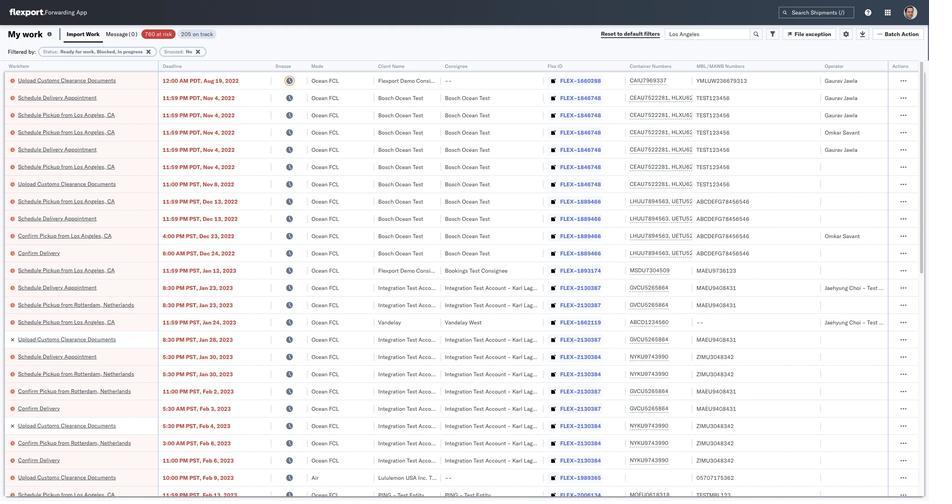 Task type: vqa. For each thing, say whether or not it's contained in the screenshot.


Task type: describe. For each thing, give the bounding box(es) containing it.
11:59 for fourth schedule pickup from los angeles, ca button from the top
[[163, 198, 178, 205]]

2 ocean fcl from the top
[[312, 95, 339, 102]]

11:59 pm pst, feb 13, 2023
[[163, 492, 237, 499]]

jaehyung choi - test origin agent
[[825, 285, 910, 292]]

13 fcl from the top
[[329, 285, 339, 292]]

10 ocean fcl from the top
[[312, 233, 339, 240]]

11:00 for 11:00 pm pst, feb 6, 2023
[[163, 458, 178, 465]]

operator
[[825, 63, 844, 69]]

24 ocean fcl from the top
[[312, 492, 339, 499]]

pickup for second schedule pickup from los angeles, ca button from the bottom of the page
[[43, 319, 60, 326]]

savant for test123456
[[843, 129, 860, 136]]

by:
[[28, 48, 36, 55]]

hlxu8034992 for seventh schedule pickup from los angeles, ca link from the bottom of the page
[[713, 112, 752, 119]]

pst, up 3:00 am pst, feb 6, 2023
[[186, 423, 198, 430]]

confirm delivery button for 5:30 am pst, feb 3, 2023
[[18, 405, 60, 414]]

mbl/mawb numbers
[[697, 63, 745, 69]]

rotterdam, for 3:00 am pst, feb 6, 2023's confirm pickup from rotterdam, netherlands 'button'
[[71, 440, 99, 447]]

consignee button
[[441, 62, 536, 70]]

6 schedule from the top
[[18, 198, 41, 205]]

2023 right 12,
[[223, 267, 236, 274]]

schedule delivery appointment link for 5th schedule delivery appointment 'button' from the bottom of the page
[[18, 94, 97, 102]]

9 fcl from the top
[[329, 216, 339, 223]]

from for schedule pickup from rotterdam, netherlands link related to 5:30
[[61, 371, 73, 378]]

5 flex-2130387 from the top
[[560, 406, 601, 413]]

5 11:59 pm pdt, nov 4, 2022 from the top
[[163, 164, 235, 171]]

mbl/mawb
[[697, 63, 724, 69]]

in
[[118, 49, 122, 54]]

4 test123456 from the top
[[697, 146, 730, 153]]

ca for second schedule pickup from los angeles, ca button from the bottom of the page
[[107, 319, 115, 326]]

9,
[[214, 475, 219, 482]]

upload customs clearance documents button for 12:00 am pdt, aug 19, 2022
[[18, 76, 116, 85]]

from for 6th schedule pickup from los angeles, ca link from the bottom
[[61, 129, 73, 136]]

5:30 pm pst, feb 4, 2023
[[163, 423, 230, 430]]

760 at risk
[[145, 30, 172, 38]]

3 1846748 from the top
[[577, 129, 601, 136]]

3 hlxu8034992 from the top
[[713, 129, 752, 136]]

1660288
[[577, 77, 601, 84]]

3:00 am pst, feb 6, 2023
[[163, 440, 231, 447]]

ca for 3rd schedule pickup from los angeles, ca button from the top of the page
[[107, 163, 115, 170]]

action
[[902, 30, 919, 38]]

4 clearance from the top
[[61, 423, 86, 430]]

5 2130387 from the top
[[577, 406, 601, 413]]

21 flex- from the top
[[560, 423, 577, 430]]

los for 5th schedule pickup from los angeles, ca button from the top of the page
[[74, 267, 83, 274]]

jawla for 5th schedule delivery appointment 'button' from the bottom of the page
[[844, 95, 858, 102]]

mbl/mawb numbers button
[[693, 62, 813, 70]]

confirm delivery link for 11:00
[[18, 457, 60, 465]]

ready
[[60, 49, 74, 54]]

4 hlxu6269489, from the top
[[672, 146, 712, 153]]

3 lhuu7894563, uetu5238478 from the top
[[630, 233, 710, 240]]

11:00 for 11:00 pm pst, nov 8, 2022
[[163, 181, 178, 188]]

6 fcl from the top
[[329, 164, 339, 171]]

batch
[[885, 30, 900, 38]]

2 uetu5238478 from the top
[[672, 215, 710, 222]]

work
[[22, 28, 43, 39]]

workitem
[[9, 63, 29, 69]]

resize handle column header for mbl/mawb numbers
[[812, 61, 821, 502]]

2 30, from the top
[[209, 371, 218, 378]]

resize handle column header for mode
[[365, 61, 374, 502]]

3 gvcu5265864 from the top
[[630, 336, 669, 343]]

4 5:30 from the top
[[163, 423, 175, 430]]

5 customs from the top
[[37, 474, 59, 482]]

hlxu8034992 for third schedule pickup from los angeles, ca link from the top
[[713, 163, 752, 171]]

rotterdam, for confirm pickup from rotterdam, netherlands 'button' for 11:00 pm pst, feb 2, 2023
[[71, 388, 99, 395]]

message (0)
[[106, 30, 138, 38]]

8 flex- from the top
[[560, 198, 577, 205]]

progress
[[123, 49, 143, 54]]

confirm pickup from rotterdam, netherlands for 11:00 pm pst, feb 2, 2023
[[18, 388, 131, 395]]

jan up 28,
[[203, 319, 211, 326]]

schedule delivery appointment link for 2nd schedule delivery appointment 'button' from the bottom of the page
[[18, 284, 97, 292]]

pst, down '4:00 pm pst, dec 23, 2022'
[[186, 250, 198, 257]]

3 documents from the top
[[87, 336, 116, 343]]

1 30, from the top
[[209, 354, 218, 361]]

feb for 11:00 pm pst, feb 6, 2023
[[203, 458, 212, 465]]

feb for 5:30 am pst, feb 3, 2023
[[200, 406, 209, 413]]

pdt, for upload customs clearance documents link related to 'upload customs clearance documents' 'button' related to 12:00 am pdt, aug 19, 2022
[[190, 77, 202, 84]]

schedule pickup from los angeles, ca for seventh schedule pickup from los angeles, ca link from the bottom of the page
[[18, 111, 115, 118]]

3 schedule from the top
[[18, 129, 41, 136]]

3 ocean fcl from the top
[[312, 112, 339, 119]]

upload customs clearance documents link for 'upload customs clearance documents' 'button' related to 12:00 am pdt, aug 19, 2022
[[18, 76, 116, 84]]

upload for third 'upload customs clearance documents' 'button' from the top of the page
[[18, 474, 36, 482]]

resize handle column header for workitem
[[149, 61, 158, 502]]

los for confirm pickup from los angeles, ca button
[[71, 232, 80, 239]]

2023 up 11:00 pm pst, feb 2, 2023
[[219, 371, 233, 378]]

20 fcl from the top
[[329, 406, 339, 413]]

feb for 5:30 pm pst, feb 4, 2023
[[199, 423, 209, 430]]

3 zimu3048342 from the top
[[697, 423, 734, 430]]

flexport for --
[[378, 77, 399, 84]]

4 flex-2130387 from the top
[[560, 388, 601, 395]]

usa
[[406, 475, 417, 482]]

container
[[630, 63, 651, 69]]

blocked,
[[97, 49, 116, 54]]

11:59 pm pst, jan 24, 2023
[[163, 319, 236, 326]]

4 lhuu7894563, uetu5238478 from the top
[[630, 250, 710, 257]]

2023 right the 3,
[[217, 406, 231, 413]]

1 flex- from the top
[[560, 77, 577, 84]]

2 test123456 from the top
[[697, 112, 730, 119]]

schedule pickup from rotterdam, netherlands for 5:30 pm pst, jan 30, 2023
[[18, 371, 134, 378]]

consignee inside button
[[445, 63, 468, 69]]

4 uetu5238478 from the top
[[672, 250, 710, 257]]

3 11:59 pm pdt, nov 4, 2022 from the top
[[163, 129, 235, 136]]

flex-1846748 for 4th schedule delivery appointment 'button' from the bottom of the page schedule delivery appointment link
[[560, 146, 601, 153]]

8 schedule from the top
[[18, 267, 41, 274]]

feb for 10:00 pm pst, feb 9, 2023
[[203, 475, 212, 482]]

2 flex-2130384 from the top
[[560, 371, 601, 378]]

netherlands for schedule pickup from rotterdam, netherlands link related to 5:30
[[103, 371, 134, 378]]

16 fcl from the top
[[329, 337, 339, 344]]

jan up 11:00 pm pst, feb 2, 2023
[[199, 371, 208, 378]]

5 hlxu6269489, from the top
[[672, 163, 712, 171]]

3 upload from the top
[[18, 336, 36, 343]]

import
[[67, 30, 85, 38]]

upload for 'upload customs clearance documents' 'button' related to 12:00 am pdt, aug 19, 2022
[[18, 77, 36, 84]]

1 schedule pickup from los angeles, ca link from the top
[[18, 111, 115, 119]]

reset
[[601, 30, 616, 37]]

2,
[[214, 388, 219, 395]]

risk
[[163, 30, 172, 38]]

ceau7522281, hlxu6269489, hlxu8034992 for seventh schedule pickup from los angeles, ca link from the bottom of the page
[[630, 112, 752, 119]]

2 2130384 from the top
[[577, 371, 601, 378]]

confirm pickup from rotterdam, netherlands button for 3:00 am pst, feb 6, 2023
[[18, 440, 131, 448]]

import work button
[[64, 25, 103, 43]]

pst, up 11:59 pm pst, jan 24, 2023
[[186, 302, 198, 309]]

2 ping from the left
[[445, 492, 458, 499]]

20 flex- from the top
[[560, 406, 577, 413]]

west
[[469, 319, 482, 326]]

24 flex- from the top
[[560, 475, 577, 482]]

1 2130384 from the top
[[577, 354, 601, 361]]

5 gvcu5265864 from the top
[[630, 406, 669, 413]]

2 vertical spatial 13,
[[214, 492, 222, 499]]

pst, down 8:30 pm pst, jan 28, 2023
[[186, 354, 198, 361]]

angeles, for 4th schedule pickup from los angeles, ca link from the bottom
[[84, 198, 106, 205]]

11:00 pm pst, feb 6, 2023
[[163, 458, 234, 465]]

vandelay for vandelay west
[[445, 319, 468, 326]]

pst, up "6:00 am pst, dec 24, 2022"
[[186, 233, 198, 240]]

resize handle column header for flex id
[[617, 61, 626, 502]]

1 ping from the left
[[378, 492, 391, 499]]

2023 up the 10:00 pm pst, feb 9, 2023
[[220, 458, 234, 465]]

11:59 pm pst, jan 12, 2023
[[163, 267, 236, 274]]

file
[[795, 30, 804, 38]]

4 maeu9408431 from the top
[[697, 388, 736, 395]]

1 8:30 pm pst, jan 23, 2023 from the top
[[163, 285, 233, 292]]

4 gvcu5265864 from the top
[[630, 388, 669, 395]]

14 flex- from the top
[[560, 302, 577, 309]]

flex
[[548, 63, 557, 69]]

from for seventh schedule pickup from los angeles, ca link from the bottom of the page
[[61, 111, 73, 118]]

reset to default filters
[[601, 30, 660, 37]]

pickup for 3rd schedule pickup from los angeles, ca button from the top of the page
[[43, 163, 60, 170]]

delivery for 4th schedule delivery appointment 'button' from the bottom of the page
[[43, 146, 63, 153]]

ceau7522281, hlxu6269489, hlxu8034992 for schedule delivery appointment link associated with 5th schedule delivery appointment 'button' from the bottom of the page
[[630, 94, 752, 101]]

pickup for the schedule pickup from rotterdam, netherlands button related to 5:30 pm pst, jan 30, 2023
[[43, 371, 60, 378]]

on
[[193, 30, 199, 38]]

workitem button
[[5, 62, 150, 70]]

4 schedule pickup from los angeles, ca link from the top
[[18, 197, 115, 205]]

default
[[624, 30, 643, 37]]

actions
[[893, 63, 909, 69]]

1 ping - test entity from the left
[[378, 492, 424, 499]]

2 flex-2130387 from the top
[[560, 302, 601, 309]]

filters
[[644, 30, 660, 37]]

schedule pickup from los angeles, ca for third schedule pickup from los angeles, ca link from the top
[[18, 163, 115, 170]]

forwarding
[[45, 9, 75, 16]]

4:00
[[163, 233, 175, 240]]

9 flex- from the top
[[560, 216, 577, 223]]

upload customs clearance documents for upload customs clearance documents link associated with third 'upload customs clearance documents' 'button' from the top of the page
[[18, 474, 116, 482]]

2 lhuu7894563, uetu5238478 from the top
[[630, 215, 710, 222]]

jawla for 'upload customs clearance documents' 'button' related to 12:00 am pdt, aug 19, 2022
[[844, 77, 858, 84]]

mofu0618318
[[630, 492, 670, 499]]

1 abcdefg78456546 from the top
[[697, 198, 750, 205]]

appointment for 2nd schedule delivery appointment 'button' from the bottom of the page
[[64, 284, 97, 291]]

filtered
[[8, 48, 27, 55]]

6, for 11:00 pm pst, feb 6, 2023
[[214, 458, 219, 465]]

21 ocean fcl from the top
[[312, 423, 339, 430]]

12:00 am pdt, aug 19, 2022
[[163, 77, 239, 84]]

ca for fourth schedule pickup from los angeles, ca button from the top
[[107, 198, 115, 205]]

from for schedule pickup from rotterdam, netherlands link for 8:30
[[61, 302, 73, 309]]

schedule delivery appointment for fifth schedule delivery appointment 'button' from the top of the page
[[18, 353, 97, 361]]

schedule pickup from rotterdam, netherlands button for 8:30 pm pst, jan 23, 2023
[[18, 301, 134, 310]]

jan down 8:30 pm pst, jan 28, 2023
[[199, 354, 208, 361]]

2023 down 12,
[[219, 285, 233, 292]]

1 1846748 from the top
[[577, 95, 601, 102]]

5:30 am pst, feb 3, 2023
[[163, 406, 231, 413]]

angeles, for 6th schedule pickup from los angeles, ca link from the bottom
[[84, 129, 106, 136]]

11:59 for 4th schedule delivery appointment 'button' from the bottom of the page
[[163, 146, 178, 153]]

2023 up 11:00 pm pst, feb 6, 2023
[[217, 440, 231, 447]]

12:00
[[163, 77, 178, 84]]

12 flex- from the top
[[560, 267, 577, 274]]

msdu7304509
[[630, 267, 670, 274]]

4 1889466 from the top
[[577, 250, 601, 257]]

6 ocean fcl from the top
[[312, 164, 339, 171]]

11:59 pm pst, dec 13, 2022 for schedule delivery appointment
[[163, 216, 238, 223]]

los for second schedule pickup from los angeles, ca button from the bottom of the page
[[74, 319, 83, 326]]

1 documents from the top
[[87, 77, 116, 84]]

forwarding app
[[45, 9, 87, 16]]

2023 down the 10:00 pm pst, feb 9, 2023
[[224, 492, 237, 499]]

deadline button
[[159, 62, 264, 70]]

3 11:59 from the top
[[163, 129, 178, 136]]

24, for 2022
[[211, 250, 220, 257]]

pst, up the '5:30 am pst, feb 3, 2023'
[[189, 388, 201, 395]]

11 ocean fcl from the top
[[312, 250, 339, 257]]

pst, down 11:00 pm pst, feb 6, 2023
[[189, 475, 201, 482]]

5 ocean fcl from the top
[[312, 146, 339, 153]]

confirm pickup from los angeles, ca link
[[18, 232, 112, 240]]

flex-2006134
[[560, 492, 601, 499]]

jaehyung choi - test destination agent
[[825, 319, 924, 326]]

ceau7522281, for third schedule pickup from los angeles, ca link from the top
[[630, 163, 670, 171]]

4 11:59 pm pdt, nov 4, 2022 from the top
[[163, 146, 235, 153]]

4 2130384 from the top
[[577, 440, 601, 447]]

message
[[106, 30, 128, 38]]

origin
[[879, 285, 894, 292]]

savant for abcdefg78456546
[[843, 233, 860, 240]]

11:59 for third schedule delivery appointment 'button' from the bottom
[[163, 216, 178, 223]]

pickup for 7th schedule pickup from los angeles, ca button from the top of the page
[[43, 492, 60, 499]]

from for fifth schedule pickup from los angeles, ca link
[[61, 267, 73, 274]]

mode
[[312, 63, 324, 69]]

flex id
[[548, 63, 563, 69]]

vandelay west
[[445, 319, 482, 326]]

batch action button
[[873, 28, 924, 40]]

ceau7522281, hlxu6269489, hlxu8034992 for upload customs clearance documents link associated with 11:00 pm pst, nov 8, 2022's 'upload customs clearance documents' 'button'
[[630, 181, 752, 188]]

to
[[617, 30, 623, 37]]

3:00
[[163, 440, 175, 447]]

pst, up '4:00 pm pst, dec 23, 2022'
[[189, 216, 201, 223]]

10:00
[[163, 475, 178, 482]]

7 schedule from the top
[[18, 215, 41, 222]]

14 schedule from the top
[[18, 492, 41, 499]]

4 1846748 from the top
[[577, 146, 601, 153]]

snoozed
[[164, 49, 183, 54]]

2 2130387 from the top
[[577, 302, 601, 309]]

pst, up 11:00 pm pst, feb 2, 2023
[[186, 371, 198, 378]]

confirm delivery link for 5:30
[[18, 405, 60, 413]]

confirm delivery button for 6:00 am pst, dec 24, 2022
[[18, 249, 60, 258]]

14 ocean fcl from the top
[[312, 302, 339, 309]]

pst, down 3:00 am pst, feb 6, 2023
[[189, 458, 201, 465]]

confirm pickup from los angeles, ca button
[[18, 232, 112, 241]]

2 8:30 pm pst, jan 23, 2023 from the top
[[163, 302, 233, 309]]

delivery for confirm delivery button corresponding to 5:30 am pst, feb 3, 2023
[[40, 405, 60, 412]]

pdt, for seventh schedule pickup from los angeles, ca link from the bottom of the page
[[189, 112, 202, 119]]

1 2130387 from the top
[[577, 285, 601, 292]]

760
[[145, 30, 155, 38]]

6:00 am pst, dec 24, 2022
[[163, 250, 235, 257]]

pdt, for third schedule pickup from los angeles, ca link from the top
[[189, 164, 202, 171]]

3 schedule delivery appointment button from the top
[[18, 215, 97, 223]]

maeu9736123
[[697, 267, 736, 274]]

8:30 pm pst, jan 28, 2023
[[163, 337, 233, 344]]

status
[[43, 49, 57, 54]]

inc.
[[418, 475, 428, 482]]

flex-1989365
[[560, 475, 601, 482]]

5 schedule pickup from los angeles, ca link from the top
[[18, 267, 115, 274]]

ymluw236679313
[[697, 77, 747, 84]]

schedule delivery appointment for 5th schedule delivery appointment 'button' from the bottom of the page
[[18, 94, 97, 101]]

air
[[312, 475, 319, 482]]

snoozed : no
[[164, 49, 192, 54]]

ca for 7th schedule pickup from los angeles, ca button from the top of the page
[[107, 492, 115, 499]]

delivery for 2nd schedule delivery appointment 'button' from the bottom of the page
[[43, 284, 63, 291]]

omkar for test123456
[[825, 129, 842, 136]]

test
[[429, 475, 442, 482]]

24 fcl from the top
[[329, 492, 339, 499]]

2023 right 2,
[[220, 388, 234, 395]]

1 flex-2130387 from the top
[[560, 285, 601, 292]]

10 flex- from the top
[[560, 233, 577, 240]]

angeles, for seventh schedule pickup from los angeles, ca link
[[84, 492, 106, 499]]



Task type: locate. For each thing, give the bounding box(es) containing it.
6 schedule pickup from los angeles, ca from the top
[[18, 319, 115, 326]]

3 fcl from the top
[[329, 112, 339, 119]]

schedule pickup from rotterdam, netherlands button for 5:30 pm pst, jan 30, 2023
[[18, 370, 134, 379]]

1 horizontal spatial ping - test entity
[[445, 492, 491, 499]]

no
[[186, 49, 192, 54]]

30, up 2,
[[209, 371, 218, 378]]

for
[[75, 49, 82, 54]]

flex-2130387 button
[[548, 283, 603, 294], [548, 283, 603, 294], [548, 300, 603, 311], [548, 300, 603, 311], [548, 335, 603, 346], [548, 335, 603, 346], [548, 386, 603, 397], [548, 386, 603, 397], [548, 404, 603, 415], [548, 404, 603, 415]]

10 schedule from the top
[[18, 302, 41, 309]]

flex-1846748 for upload customs clearance documents link associated with 11:00 pm pst, nov 8, 2022's 'upload customs clearance documents' 'button'
[[560, 181, 601, 188]]

jan left 12,
[[203, 267, 211, 274]]

choi left origin
[[850, 285, 861, 292]]

2 gvcu5265864 from the top
[[630, 302, 669, 309]]

consignee
[[445, 63, 468, 69], [416, 77, 443, 84], [416, 267, 443, 274], [481, 267, 508, 274]]

client
[[378, 63, 391, 69]]

Search Work text field
[[665, 28, 750, 40]]

3 upload customs clearance documents from the top
[[18, 336, 116, 343]]

2 11:59 pm pst, dec 13, 2022 from the top
[[163, 216, 238, 223]]

0 vertical spatial omkar
[[825, 129, 842, 136]]

0 vertical spatial 8:30 pm pst, jan 23, 2023
[[163, 285, 233, 292]]

my
[[8, 28, 20, 39]]

1 flex-2130384 from the top
[[560, 354, 601, 361]]

forwarding app link
[[9, 9, 87, 16]]

3 flex-2130384 from the top
[[560, 423, 601, 430]]

4 ocean fcl from the top
[[312, 129, 339, 136]]

schedule
[[18, 94, 41, 101], [18, 111, 41, 118], [18, 129, 41, 136], [18, 146, 41, 153], [18, 163, 41, 170], [18, 198, 41, 205], [18, 215, 41, 222], [18, 267, 41, 274], [18, 284, 41, 291], [18, 302, 41, 309], [18, 319, 41, 326], [18, 353, 41, 361], [18, 371, 41, 378], [18, 492, 41, 499]]

pickup for 5th schedule pickup from los angeles, ca button from the top of the page
[[43, 267, 60, 274]]

2 flexport from the top
[[378, 267, 399, 274]]

18 flex- from the top
[[560, 371, 577, 378]]

30, down 28,
[[209, 354, 218, 361]]

24, up 28,
[[213, 319, 221, 326]]

0 horizontal spatial ping - test entity
[[378, 492, 424, 499]]

gaurav for upload customs clearance documents link related to 'upload customs clearance documents' 'button' related to 12:00 am pdt, aug 19, 2022
[[825, 77, 843, 84]]

angeles, inside button
[[81, 232, 103, 239]]

flex id button
[[544, 62, 618, 70]]

2 1846748 from the top
[[577, 112, 601, 119]]

container numbers
[[630, 63, 672, 69]]

8:30 pm pst, jan 23, 2023 up 11:59 pm pst, jan 24, 2023
[[163, 302, 233, 309]]

0 vertical spatial savant
[[843, 129, 860, 136]]

resize handle column header for deadline
[[262, 61, 272, 502]]

1 vertical spatial confirm delivery button
[[18, 405, 60, 414]]

11:59 for 3rd schedule pickup from los angeles, ca button from the top of the page
[[163, 164, 178, 171]]

flex-1846748 for schedule delivery appointment link associated with 5th schedule delivery appointment 'button' from the bottom of the page
[[560, 95, 601, 102]]

1 horizontal spatial ping
[[445, 492, 458, 499]]

bosch
[[378, 95, 394, 102], [445, 95, 461, 102], [378, 112, 394, 119], [445, 112, 461, 119], [378, 129, 394, 136], [445, 129, 461, 136], [378, 146, 394, 153], [445, 146, 461, 153], [378, 164, 394, 171], [445, 164, 461, 171], [378, 181, 394, 188], [445, 181, 461, 188], [378, 198, 394, 205], [445, 198, 461, 205], [378, 216, 394, 223], [445, 216, 461, 223], [378, 233, 394, 240], [445, 233, 461, 240], [378, 250, 394, 257], [445, 250, 461, 257]]

pm
[[179, 95, 188, 102], [179, 112, 188, 119], [179, 129, 188, 136], [179, 146, 188, 153], [179, 164, 188, 171], [179, 181, 188, 188], [179, 198, 188, 205], [179, 216, 188, 223], [176, 233, 185, 240], [179, 267, 188, 274], [176, 285, 185, 292], [176, 302, 185, 309], [179, 319, 188, 326], [176, 337, 185, 344], [176, 354, 185, 361], [176, 371, 185, 378], [179, 388, 188, 395], [176, 423, 185, 430], [179, 458, 188, 465], [179, 475, 188, 482], [179, 492, 188, 499]]

0 horizontal spatial :
[[57, 49, 58, 54]]

client name
[[378, 63, 405, 69]]

2 hlxu8034992 from the top
[[713, 112, 752, 119]]

5 2130384 from the top
[[577, 458, 601, 465]]

pst, down "6:00 am pst, dec 24, 2022"
[[189, 267, 201, 274]]

4 gaurav jawla from the top
[[825, 146, 858, 153]]

11:00 for 11:00 pm pst, feb 2, 2023
[[163, 388, 178, 395]]

am for 6:00
[[176, 250, 185, 257]]

1 horizontal spatial :
[[183, 49, 184, 54]]

1 vertical spatial upload customs clearance documents button
[[18, 180, 116, 189]]

0 vertical spatial flexport demo consignee
[[378, 77, 443, 84]]

0 vertical spatial upload customs clearance documents button
[[18, 76, 116, 85]]

feb for 11:59 pm pst, feb 13, 2023
[[203, 492, 212, 499]]

4 resize handle column header from the left
[[365, 61, 374, 502]]

agent right destination on the bottom right of the page
[[910, 319, 924, 326]]

0 vertical spatial demo
[[400, 77, 415, 84]]

6 schedule pickup from los angeles, ca button from the top
[[18, 318, 115, 327]]

angeles, for seventh schedule pickup from los angeles, ca link from the bottom of the page
[[84, 111, 106, 118]]

netherlands for schedule pickup from rotterdam, netherlands link for 8:30
[[103, 302, 134, 309]]

omkar savant for test123456
[[825, 129, 860, 136]]

upload customs clearance documents for upload customs clearance documents link associated with 11:00 pm pst, nov 8, 2022's 'upload customs clearance documents' 'button'
[[18, 181, 116, 188]]

11:00 pm pst, feb 2, 2023
[[163, 388, 234, 395]]

omkar savant
[[825, 129, 860, 136], [825, 233, 860, 240]]

0 vertical spatial 23,
[[211, 233, 219, 240]]

numbers for mbl/mawb numbers
[[725, 63, 745, 69]]

1 vertical spatial 24,
[[213, 319, 221, 326]]

upload customs clearance documents for third upload customs clearance documents link from the top
[[18, 336, 116, 343]]

schedule pickup from los angeles, ca for 6th schedule pickup from los angeles, ca link from the bottom
[[18, 129, 115, 136]]

1 horizontal spatial entity
[[476, 492, 491, 499]]

angeles, for third schedule pickup from los angeles, ca link from the top
[[84, 163, 106, 170]]

flexport. image
[[9, 9, 45, 16]]

8:30 pm pst, jan 23, 2023 down 11:59 pm pst, jan 12, 2023
[[163, 285, 233, 292]]

1 vertical spatial confirm pickup from rotterdam, netherlands button
[[18, 440, 131, 448]]

mode button
[[308, 62, 367, 70]]

1 vertical spatial agent
[[910, 319, 924, 326]]

confirm delivery button for 11:00 pm pst, feb 6, 2023
[[18, 457, 60, 465]]

numbers up caiu7969337
[[652, 63, 672, 69]]

1 vertical spatial --
[[697, 319, 704, 326]]

1 test123456 from the top
[[697, 95, 730, 102]]

2 vertical spatial --
[[445, 475, 452, 482]]

feb for 3:00 am pst, feb 6, 2023
[[200, 440, 209, 447]]

id
[[558, 63, 563, 69]]

3 confirm from the top
[[18, 388, 38, 395]]

5 test123456 from the top
[[697, 164, 730, 171]]

nov
[[203, 95, 213, 102], [203, 112, 213, 119], [203, 129, 213, 136], [203, 146, 213, 153], [203, 164, 213, 171], [203, 181, 213, 188]]

2 vertical spatial confirm delivery
[[18, 457, 60, 464]]

from for seventh schedule pickup from los angeles, ca link
[[61, 492, 73, 499]]

1 vertical spatial omkar savant
[[825, 233, 860, 240]]

5:30 pm pst, jan 30, 2023 down 8:30 pm pst, jan 28, 2023
[[163, 354, 233, 361]]

5 clearance from the top
[[61, 474, 86, 482]]

22 fcl from the top
[[329, 440, 339, 447]]

schedule delivery appointment button
[[18, 94, 97, 102], [18, 146, 97, 154], [18, 215, 97, 223], [18, 284, 97, 293], [18, 353, 97, 362]]

1 hlxu6269489, from the top
[[672, 94, 712, 101]]

1 vertical spatial 23,
[[209, 285, 218, 292]]

confirm delivery link for 6:00
[[18, 249, 60, 257]]

feb
[[203, 388, 212, 395], [200, 406, 209, 413], [199, 423, 209, 430], [200, 440, 209, 447], [203, 458, 212, 465], [203, 475, 212, 482], [203, 492, 212, 499]]

netherlands for 3:00's "confirm pickup from rotterdam, netherlands" link
[[100, 440, 131, 447]]

9 schedule from the top
[[18, 284, 41, 291]]

24, for 2023
[[213, 319, 221, 326]]

delivery for fifth schedule delivery appointment 'button' from the top of the page
[[43, 353, 63, 361]]

1 vertical spatial demo
[[400, 267, 415, 274]]

0 vertical spatial --
[[445, 77, 452, 84]]

feb left 2,
[[203, 388, 212, 395]]

flex-1989365 button
[[548, 473, 603, 484], [548, 473, 603, 484]]

destination
[[879, 319, 908, 326]]

1 vertical spatial confirm delivery
[[18, 405, 60, 412]]

4 jawla from the top
[[844, 146, 858, 153]]

confirm for 11:00 pm pst, feb 6, 2023
[[18, 457, 38, 464]]

flex-1893174
[[560, 267, 601, 274]]

1 vertical spatial omkar
[[825, 233, 842, 240]]

flexport demo consignee
[[378, 77, 443, 84], [378, 267, 443, 274]]

0 vertical spatial confirm delivery button
[[18, 249, 60, 258]]

delivery for 6:00 am pst, dec 24, 2022's confirm delivery button
[[40, 250, 60, 257]]

ping - test entity
[[378, 492, 424, 499], [445, 492, 491, 499]]

dec down 11:00 pm pst, nov 8, 2022
[[203, 198, 213, 205]]

0 vertical spatial 13,
[[214, 198, 223, 205]]

karl
[[446, 285, 456, 292], [512, 285, 523, 292], [446, 302, 456, 309], [512, 302, 523, 309], [446, 337, 456, 344], [512, 337, 523, 344], [446, 354, 456, 361], [512, 354, 523, 361], [446, 371, 456, 378], [512, 371, 523, 378], [446, 388, 456, 395], [512, 388, 523, 395], [446, 406, 456, 413], [512, 406, 523, 413], [446, 423, 456, 430], [512, 423, 523, 430], [446, 440, 456, 447], [512, 440, 523, 447], [446, 458, 456, 465], [512, 458, 523, 465]]

appointment for 4th schedule delivery appointment 'button' from the bottom of the page
[[64, 146, 97, 153]]

maeu9408431
[[697, 285, 736, 292], [697, 302, 736, 309], [697, 337, 736, 344], [697, 388, 736, 395], [697, 406, 736, 413]]

: left ready
[[57, 49, 58, 54]]

6, up 9,
[[214, 458, 219, 465]]

1 vertical spatial flexport demo consignee
[[378, 267, 443, 274]]

rotterdam, for 8:30 pm pst, jan 23, 2023's the schedule pickup from rotterdam, netherlands button
[[74, 302, 102, 309]]

0 vertical spatial jaehyung
[[825, 285, 848, 292]]

los for 7th schedule pickup from los angeles, ca button from the bottom of the page
[[74, 111, 83, 118]]

pst, left '8,'
[[189, 181, 201, 188]]

6, up 11:00 pm pst, feb 6, 2023
[[211, 440, 216, 447]]

1 vertical spatial 30,
[[209, 371, 218, 378]]

6 schedule pickup from los angeles, ca link from the top
[[18, 318, 115, 326]]

5 11:59 from the top
[[163, 164, 178, 171]]

: left no at top
[[183, 49, 184, 54]]

status : ready for work, blocked, in progress
[[43, 49, 143, 54]]

1 ocean fcl from the top
[[312, 77, 339, 84]]

7 schedule pickup from los angeles, ca link from the top
[[18, 491, 115, 499]]

3 flex-2130387 from the top
[[560, 337, 601, 344]]

4 2130387 from the top
[[577, 388, 601, 395]]

1 1889466 from the top
[[577, 198, 601, 205]]

05707175362
[[697, 475, 734, 482]]

agent
[[896, 285, 910, 292], [910, 319, 924, 326]]

aug
[[204, 77, 214, 84]]

2023 right 28,
[[219, 337, 233, 344]]

5:30 up 5:30 pm pst, feb 4, 2023
[[163, 406, 175, 413]]

22 ocean fcl from the top
[[312, 440, 339, 447]]

los for 7th schedule pickup from los angeles, ca button from the top of the page
[[74, 492, 83, 499]]

track
[[200, 30, 213, 38]]

schedule pickup from rotterdam, netherlands for 8:30 pm pst, jan 23, 2023
[[18, 302, 134, 309]]

1 vertical spatial savant
[[843, 233, 860, 240]]

confirm for 4:00 pm pst, dec 23, 2022
[[18, 232, 38, 239]]

1 hlxu8034992 from the top
[[713, 94, 752, 101]]

flex-1846748 for third schedule pickup from los angeles, ca link from the top
[[560, 164, 601, 171]]

4:00 pm pst, dec 23, 2022
[[163, 233, 234, 240]]

1 vertical spatial schedule pickup from rotterdam, netherlands button
[[18, 370, 134, 379]]

2 gaurav from the top
[[825, 95, 843, 102]]

feb up the 10:00 pm pst, feb 9, 2023
[[203, 458, 212, 465]]

pdt,
[[190, 77, 202, 84], [189, 95, 202, 102], [189, 112, 202, 119], [189, 129, 202, 136], [189, 146, 202, 153], [189, 164, 202, 171]]

2 gaurav jawla from the top
[[825, 95, 858, 102]]

8:30 down 6:00
[[163, 285, 175, 292]]

confirm pickup from rotterdam, netherlands button
[[18, 388, 131, 396], [18, 440, 131, 448]]

1 11:59 pm pdt, nov 4, 2022 from the top
[[163, 95, 235, 102]]

4 lhuu7894563, from the top
[[630, 250, 670, 257]]

schedule pickup from rotterdam, netherlands link
[[18, 301, 134, 309], [18, 370, 134, 378]]

caiu7969337
[[630, 77, 667, 84]]

11:59 pm pst, dec 13, 2022 up '4:00 pm pst, dec 23, 2022'
[[163, 216, 238, 223]]

6 test123456 from the top
[[697, 181, 730, 188]]

2 vertical spatial confirm delivery link
[[18, 457, 60, 465]]

5:30 pm pst, jan 30, 2023 up 11:00 pm pst, feb 2, 2023
[[163, 371, 233, 378]]

0 vertical spatial 8:30
[[163, 285, 175, 292]]

2 vertical spatial 11:00
[[163, 458, 178, 465]]

2 omkar from the top
[[825, 233, 842, 240]]

3 ceau7522281, from the top
[[630, 129, 670, 136]]

0 vertical spatial confirm pickup from rotterdam, netherlands
[[18, 388, 131, 395]]

--
[[445, 77, 452, 84], [697, 319, 704, 326], [445, 475, 452, 482]]

0 horizontal spatial numbers
[[652, 63, 672, 69]]

schedule delivery appointment link for 4th schedule delivery appointment 'button' from the bottom of the page
[[18, 146, 97, 153]]

ceau7522281, for seventh schedule pickup from los angeles, ca link from the bottom of the page
[[630, 112, 670, 119]]

angeles, for 2nd schedule pickup from los angeles, ca link from the bottom of the page
[[84, 319, 106, 326]]

2 numbers from the left
[[725, 63, 745, 69]]

9 ocean fcl from the top
[[312, 216, 339, 223]]

confirm for 5:30 am pst, feb 3, 2023
[[18, 405, 38, 412]]

3 upload customs clearance documents button from the top
[[18, 474, 116, 483]]

0 vertical spatial confirm delivery link
[[18, 249, 60, 257]]

2 vertical spatial confirm delivery button
[[18, 457, 60, 465]]

2 customs from the top
[[37, 181, 59, 188]]

0 horizontal spatial vandelay
[[378, 319, 401, 326]]

23 flex- from the top
[[560, 458, 577, 465]]

schedule pickup from los angeles, ca for fifth schedule pickup from los angeles, ca link
[[18, 267, 115, 274]]

13, for schedule delivery appointment
[[214, 216, 223, 223]]

name
[[392, 63, 405, 69]]

0 vertical spatial 5:30 pm pst, jan 30, 2023
[[163, 354, 233, 361]]

24, up 12,
[[211, 250, 220, 257]]

4 upload from the top
[[18, 423, 36, 430]]

schedule pickup from los angeles, ca
[[18, 111, 115, 118], [18, 129, 115, 136], [18, 163, 115, 170], [18, 198, 115, 205], [18, 267, 115, 274], [18, 319, 115, 326], [18, 492, 115, 499]]

2 upload from the top
[[18, 181, 36, 188]]

2 vertical spatial 8:30
[[163, 337, 175, 344]]

2 confirm delivery link from the top
[[18, 405, 60, 413]]

dec up "6:00 am pst, dec 24, 2022"
[[199, 233, 210, 240]]

6:00
[[163, 250, 175, 257]]

2 resize handle column header from the left
[[262, 61, 272, 502]]

13, down 9,
[[214, 492, 222, 499]]

1 vertical spatial schedule pickup from rotterdam, netherlands
[[18, 371, 134, 378]]

numbers up ymluw236679313
[[725, 63, 745, 69]]

6, for 3:00 am pst, feb 6, 2023
[[211, 440, 216, 447]]

13, up '4:00 pm pst, dec 23, 2022'
[[214, 216, 223, 223]]

23, up "6:00 am pst, dec 24, 2022"
[[211, 233, 219, 240]]

jan left 28,
[[199, 337, 208, 344]]

pickup for sixth schedule pickup from los angeles, ca button from the bottom
[[43, 129, 60, 136]]

3 hlxu6269489, from the top
[[672, 129, 712, 136]]

-- for flex-1660288
[[445, 77, 452, 84]]

2023 down 8:30 pm pst, jan 28, 2023
[[219, 354, 233, 361]]

1 vertical spatial schedule pickup from rotterdam, netherlands link
[[18, 370, 134, 378]]

choi down jaehyung choi - test origin agent
[[850, 319, 861, 326]]

confirm delivery for 6:00 am pst, dec 24, 2022
[[18, 250, 60, 257]]

upload customs clearance documents button
[[18, 76, 116, 85], [18, 180, 116, 189], [18, 474, 116, 483]]

3 flex-1889466 from the top
[[560, 233, 601, 240]]

app
[[76, 9, 87, 16]]

flexport demo consignee for bookings
[[378, 267, 443, 274]]

schedule pickup from los angeles, ca for seventh schedule pickup from los angeles, ca link
[[18, 492, 115, 499]]

agent for jaehyung choi - test destination agent
[[910, 319, 924, 326]]

confirm for 6:00 am pst, dec 24, 2022
[[18, 250, 38, 257]]

1 gvcu5265864 from the top
[[630, 284, 669, 292]]

dec up '4:00 pm pst, dec 23, 2022'
[[203, 216, 213, 223]]

upload customs clearance documents
[[18, 77, 116, 84], [18, 181, 116, 188], [18, 336, 116, 343], [18, 423, 116, 430], [18, 474, 116, 482]]

0 vertical spatial confirm pickup from rotterdam, netherlands link
[[18, 388, 131, 395]]

1893174
[[577, 267, 601, 274]]

2 upload customs clearance documents from the top
[[18, 181, 116, 188]]

confirm pickup from rotterdam, netherlands button for 11:00 pm pst, feb 2, 2023
[[18, 388, 131, 396]]

1 uetu5238478 from the top
[[672, 198, 710, 205]]

1 vertical spatial jaehyung
[[825, 319, 848, 326]]

2 vertical spatial upload customs clearance documents button
[[18, 474, 116, 483]]

1 vertical spatial 6,
[[214, 458, 219, 465]]

nyku9743990
[[630, 354, 669, 361], [630, 371, 669, 378], [630, 423, 669, 430], [630, 440, 669, 447], [630, 457, 669, 464]]

0 vertical spatial omkar savant
[[825, 129, 860, 136]]

23 fcl from the top
[[329, 458, 339, 465]]

0 vertical spatial schedule pickup from rotterdam, netherlands link
[[18, 301, 134, 309]]

3 flex-1846748 from the top
[[560, 129, 601, 136]]

0 horizontal spatial entity
[[410, 492, 424, 499]]

1 horizontal spatial numbers
[[725, 63, 745, 69]]

flex-2130387
[[560, 285, 601, 292], [560, 302, 601, 309], [560, 337, 601, 344], [560, 388, 601, 395], [560, 406, 601, 413]]

0 vertical spatial schedule pickup from rotterdam, netherlands
[[18, 302, 134, 309]]

batch action
[[885, 30, 919, 38]]

am up 5:30 pm pst, feb 4, 2023
[[176, 406, 185, 413]]

los
[[74, 111, 83, 118], [74, 129, 83, 136], [74, 163, 83, 170], [74, 198, 83, 205], [71, 232, 80, 239], [74, 267, 83, 274], [74, 319, 83, 326], [74, 492, 83, 499]]

exception
[[806, 30, 832, 38]]

12,
[[213, 267, 221, 274]]

12 schedule from the top
[[18, 353, 41, 361]]

snooze
[[276, 63, 291, 69]]

205
[[181, 30, 191, 38]]

2 confirm pickup from rotterdam, netherlands from the top
[[18, 440, 131, 447]]

0 vertical spatial confirm delivery
[[18, 250, 60, 257]]

8,
[[214, 181, 219, 188]]

appointment for fifth schedule delivery appointment 'button' from the top of the page
[[64, 353, 97, 361]]

5:30 up 3:00
[[163, 423, 175, 430]]

upload customs clearance documents link for 11:00 pm pst, nov 8, 2022's 'upload customs clearance documents' 'button'
[[18, 180, 116, 188]]

3 8:30 from the top
[[163, 337, 175, 344]]

1 fcl from the top
[[329, 77, 339, 84]]

schedule pickup from rotterdam, netherlands link for 5:30
[[18, 370, 134, 378]]

19 fcl from the top
[[329, 388, 339, 395]]

am right 12:00
[[179, 77, 188, 84]]

flex-2130384
[[560, 354, 601, 361], [560, 371, 601, 378], [560, 423, 601, 430], [560, 440, 601, 447], [560, 458, 601, 465]]

jan down 11:59 pm pst, jan 12, 2023
[[199, 285, 208, 292]]

2023 up 8:30 pm pst, jan 28, 2023
[[223, 319, 236, 326]]

0 horizontal spatial ping
[[378, 492, 391, 499]]

1 schedule pickup from rotterdam, netherlands link from the top
[[18, 301, 134, 309]]

7 fcl from the top
[[329, 181, 339, 188]]

agent right origin
[[896, 285, 910, 292]]

rotterdam, for the schedule pickup from rotterdam, netherlands button related to 5:30 pm pst, jan 30, 2023
[[74, 371, 102, 378]]

3 confirm delivery from the top
[[18, 457, 60, 464]]

10 11:59 from the top
[[163, 492, 178, 499]]

vandelay
[[378, 319, 401, 326], [445, 319, 468, 326]]

2 flex- from the top
[[560, 95, 577, 102]]

2 schedule pickup from los angeles, ca link from the top
[[18, 128, 115, 136]]

ceau7522281, for upload customs clearance documents link associated with 11:00 pm pst, nov 8, 2022's 'upload customs clearance documents' 'button'
[[630, 181, 670, 188]]

11 schedule from the top
[[18, 319, 41, 326]]

11:59 for 7th schedule pickup from los angeles, ca button from the bottom of the page
[[163, 112, 178, 119]]

5 zimu3048342 from the top
[[697, 458, 734, 465]]

6,
[[211, 440, 216, 447], [214, 458, 219, 465]]

1 vertical spatial confirm pickup from rotterdam, netherlands
[[18, 440, 131, 447]]

am right 6:00
[[176, 250, 185, 257]]

schedule pickup from rotterdam, netherlands
[[18, 302, 134, 309], [18, 371, 134, 378]]

1 vertical spatial 11:59 pm pst, dec 13, 2022
[[163, 216, 238, 223]]

dec up 11:59 pm pst, jan 12, 2023
[[200, 250, 210, 257]]

1 vertical spatial flexport
[[378, 267, 399, 274]]

2 choi from the top
[[850, 319, 861, 326]]

pickup for 3:00 am pst, feb 6, 2023's confirm pickup from rotterdam, netherlands 'button'
[[40, 440, 57, 447]]

2023 up 11:59 pm pst, jan 24, 2023
[[219, 302, 233, 309]]

1 vertical spatial 11:00
[[163, 388, 178, 395]]

11:59 for 5th schedule delivery appointment 'button' from the bottom of the page
[[163, 95, 178, 102]]

1 vertical spatial 8:30 pm pst, jan 23, 2023
[[163, 302, 233, 309]]

pst, down 11:59 pm pst, jan 12, 2023
[[186, 285, 198, 292]]

1 vertical spatial confirm delivery link
[[18, 405, 60, 413]]

2 confirm pickup from rotterdam, netherlands link from the top
[[18, 440, 131, 447]]

13, down '8,'
[[214, 198, 223, 205]]

1 vertical spatial 13,
[[214, 216, 223, 223]]

feb left the 3,
[[200, 406, 209, 413]]

24,
[[211, 250, 220, 257], [213, 319, 221, 326]]

1662119
[[577, 319, 601, 326]]

feb for 11:00 pm pst, feb 2, 2023
[[203, 388, 212, 395]]

8 fcl from the top
[[329, 198, 339, 205]]

gaurav for 4th schedule delivery appointment 'button' from the bottom of the page schedule delivery appointment link
[[825, 146, 843, 153]]

0 vertical spatial choi
[[850, 285, 861, 292]]

resize handle column header
[[149, 61, 158, 502], [262, 61, 272, 502], [298, 61, 308, 502], [365, 61, 374, 502], [432, 61, 441, 502], [534, 61, 544, 502], [617, 61, 626, 502], [683, 61, 693, 502], [812, 61, 821, 502], [878, 61, 888, 502], [909, 61, 919, 502]]

pst, down the 10:00 pm pst, feb 9, 2023
[[189, 492, 201, 499]]

4 flex- from the top
[[560, 129, 577, 136]]

23, for schedule pickup from rotterdam, netherlands
[[209, 302, 218, 309]]

netherlands
[[103, 302, 134, 309], [103, 371, 134, 378], [100, 388, 131, 395], [100, 440, 131, 447]]

vandelay for vandelay
[[378, 319, 401, 326]]

feb up 11:00 pm pst, feb 6, 2023
[[200, 440, 209, 447]]

2 vertical spatial 23,
[[209, 302, 218, 309]]

los for 3rd schedule pickup from los angeles, ca button from the top of the page
[[74, 163, 83, 170]]

schedule pickup from los angeles, ca for 2nd schedule pickup from los angeles, ca link from the bottom of the page
[[18, 319, 115, 326]]

confirm pickup from rotterdam, netherlands
[[18, 388, 131, 395], [18, 440, 131, 447]]

file exception button
[[783, 28, 837, 40], [783, 28, 837, 40]]

flex-1660288
[[560, 77, 601, 84]]

0 vertical spatial confirm pickup from rotterdam, netherlands button
[[18, 388, 131, 396]]

pst, down 11:59 pm pst, jan 24, 2023
[[186, 337, 198, 344]]

5:30 up 11:00 pm pst, feb 2, 2023
[[163, 371, 175, 378]]

pst, down 11:00 pm pst, nov 8, 2022
[[189, 198, 201, 205]]

1 11:59 pm pst, dec 13, 2022 from the top
[[163, 198, 238, 205]]

2 ping - test entity from the left
[[445, 492, 491, 499]]

ceau7522281,
[[630, 94, 670, 101], [630, 112, 670, 119], [630, 129, 670, 136], [630, 146, 670, 153], [630, 163, 670, 171], [630, 181, 670, 188]]

flex-2130384 button
[[548, 352, 603, 363], [548, 352, 603, 363], [548, 369, 603, 380], [548, 369, 603, 380], [548, 421, 603, 432], [548, 421, 603, 432], [548, 438, 603, 449], [548, 438, 603, 449], [548, 456, 603, 467], [548, 456, 603, 467]]

flex-1889466 button
[[548, 196, 603, 207], [548, 196, 603, 207], [548, 214, 603, 225], [548, 214, 603, 225], [548, 231, 603, 242], [548, 231, 603, 242], [548, 248, 603, 259], [548, 248, 603, 259]]

11:59 pm pst, dec 13, 2022 down 11:00 pm pst, nov 8, 2022
[[163, 198, 238, 205]]

from for confirm pickup from los angeles, ca link
[[58, 232, 69, 239]]

: for status
[[57, 49, 58, 54]]

23 ocean fcl from the top
[[312, 458, 339, 465]]

1 horizontal spatial vandelay
[[445, 319, 468, 326]]

0 vertical spatial 30,
[[209, 354, 218, 361]]

8:30 up 11:59 pm pst, jan 24, 2023
[[163, 302, 175, 309]]

flex-1662119
[[560, 319, 601, 326]]

at
[[156, 30, 161, 38]]

feb left 9,
[[203, 475, 212, 482]]

dec
[[203, 198, 213, 205], [203, 216, 213, 223], [199, 233, 210, 240], [200, 250, 210, 257]]

1 omkar from the top
[[825, 129, 842, 136]]

0 vertical spatial agent
[[896, 285, 910, 292]]

30,
[[209, 354, 218, 361], [209, 371, 218, 378]]

ca for confirm pickup from los angeles, ca button
[[104, 232, 112, 239]]

10:00 pm pst, feb 9, 2023
[[163, 475, 234, 482]]

5:30 down 8:30 pm pst, jan 28, 2023
[[163, 354, 175, 361]]

4 upload customs clearance documents link from the top
[[18, 422, 116, 430]]

pst, up 5:30 pm pst, feb 4, 2023
[[186, 406, 198, 413]]

feb down the 10:00 pm pst, feb 9, 2023
[[203, 492, 212, 499]]

confirm delivery button
[[18, 249, 60, 258], [18, 405, 60, 414], [18, 457, 60, 465]]

1 vertical spatial 8:30
[[163, 302, 175, 309]]

23, down 12,
[[209, 285, 218, 292]]

1 vertical spatial confirm pickup from rotterdam, netherlands link
[[18, 440, 131, 447]]

2 11:00 from the top
[[163, 388, 178, 395]]

1989365
[[577, 475, 601, 482]]

numbers inside "button"
[[725, 63, 745, 69]]

am for 5:30
[[176, 406, 185, 413]]

11:59
[[163, 95, 178, 102], [163, 112, 178, 119], [163, 129, 178, 136], [163, 146, 178, 153], [163, 164, 178, 171], [163, 198, 178, 205], [163, 216, 178, 223], [163, 267, 178, 274], [163, 319, 178, 326], [163, 492, 178, 499]]

upload for 11:00 pm pst, nov 8, 2022's 'upload customs clearance documents' 'button'
[[18, 181, 36, 188]]

0 vertical spatial 11:59 pm pst, dec 13, 2022
[[163, 198, 238, 205]]

2023 right 9,
[[220, 475, 234, 482]]

feb up 3:00 am pst, feb 6, 2023
[[199, 423, 209, 430]]

work
[[86, 30, 100, 38]]

2 appointment from the top
[[64, 146, 97, 153]]

1 vertical spatial choi
[[850, 319, 861, 326]]

4 schedule delivery appointment button from the top
[[18, 284, 97, 293]]

1 vertical spatial 5:30 pm pst, jan 30, 2023
[[163, 371, 233, 378]]

0 vertical spatial 6,
[[211, 440, 216, 447]]

4 ceau7522281, hlxu6269489, hlxu8034992 from the top
[[630, 146, 752, 153]]

schedule delivery appointment for 4th schedule delivery appointment 'button' from the bottom of the page
[[18, 146, 97, 153]]

upload customs clearance documents button for 11:00 pm pst, nov 8, 2022
[[18, 180, 116, 189]]

ca for 7th schedule pickup from los angeles, ca button from the bottom of the page
[[107, 111, 115, 118]]

15 fcl from the top
[[329, 319, 339, 326]]

8:30 down 11:59 pm pst, jan 24, 2023
[[163, 337, 175, 344]]

0 vertical spatial 11:00
[[163, 181, 178, 188]]

6 flex- from the top
[[560, 164, 577, 171]]

flex-1893174 button
[[548, 265, 603, 276], [548, 265, 603, 276]]

17 fcl from the top
[[329, 354, 339, 361]]

5 maeu9408431 from the top
[[697, 406, 736, 413]]

jan up 11:59 pm pst, jan 24, 2023
[[199, 302, 208, 309]]

from for third schedule pickup from los angeles, ca link from the top
[[61, 163, 73, 170]]

23, up 11:59 pm pst, jan 24, 2023
[[209, 302, 218, 309]]

clearance
[[61, 77, 86, 84], [61, 181, 86, 188], [61, 336, 86, 343], [61, 423, 86, 430], [61, 474, 86, 482]]

0 vertical spatial 24,
[[211, 250, 220, 257]]

pst, down 5:30 pm pst, feb 4, 2023
[[186, 440, 198, 447]]

5 upload from the top
[[18, 474, 36, 482]]

ceau7522281, for 4th schedule delivery appointment 'button' from the bottom of the page schedule delivery appointment link
[[630, 146, 670, 153]]

ceau7522281, hlxu6269489, hlxu8034992 for 4th schedule delivery appointment 'button' from the bottom of the page schedule delivery appointment link
[[630, 146, 752, 153]]

6 hlxu6269489, from the top
[[672, 181, 712, 188]]

2023 down the '5:30 am pst, feb 3, 2023'
[[217, 423, 230, 430]]

1 confirm pickup from rotterdam, netherlands link from the top
[[18, 388, 131, 395]]

flexport
[[378, 77, 399, 84], [378, 267, 399, 274]]

confirm delivery for 5:30 am pst, feb 3, 2023
[[18, 405, 60, 412]]

0 vertical spatial schedule pickup from rotterdam, netherlands button
[[18, 301, 134, 310]]

0 vertical spatial flexport
[[378, 77, 399, 84]]

jan
[[203, 267, 211, 274], [199, 285, 208, 292], [199, 302, 208, 309], [203, 319, 211, 326], [199, 337, 208, 344], [199, 354, 208, 361], [199, 371, 208, 378]]

numbers inside button
[[652, 63, 672, 69]]

confirm pickup from rotterdam, netherlands for 3:00 am pst, feb 6, 2023
[[18, 440, 131, 447]]

1 gaurav jawla from the top
[[825, 77, 858, 84]]

Search Shipments (/) text field
[[779, 7, 855, 18]]

from for 2nd schedule pickup from los angeles, ca link from the bottom of the page
[[61, 319, 73, 326]]

pst, up 8:30 pm pst, jan 28, 2023
[[189, 319, 201, 326]]

2 maeu9408431 from the top
[[697, 302, 736, 309]]

savant
[[843, 129, 860, 136], [843, 233, 860, 240]]

2 confirm delivery from the top
[[18, 405, 60, 412]]

my work
[[8, 28, 43, 39]]

clearance for 'upload customs clearance documents' 'button' related to 12:00 am pdt, aug 19, 2022
[[61, 77, 86, 84]]

omkar for abcdefg78456546
[[825, 233, 842, 240]]

am right 3:00
[[176, 440, 185, 447]]



